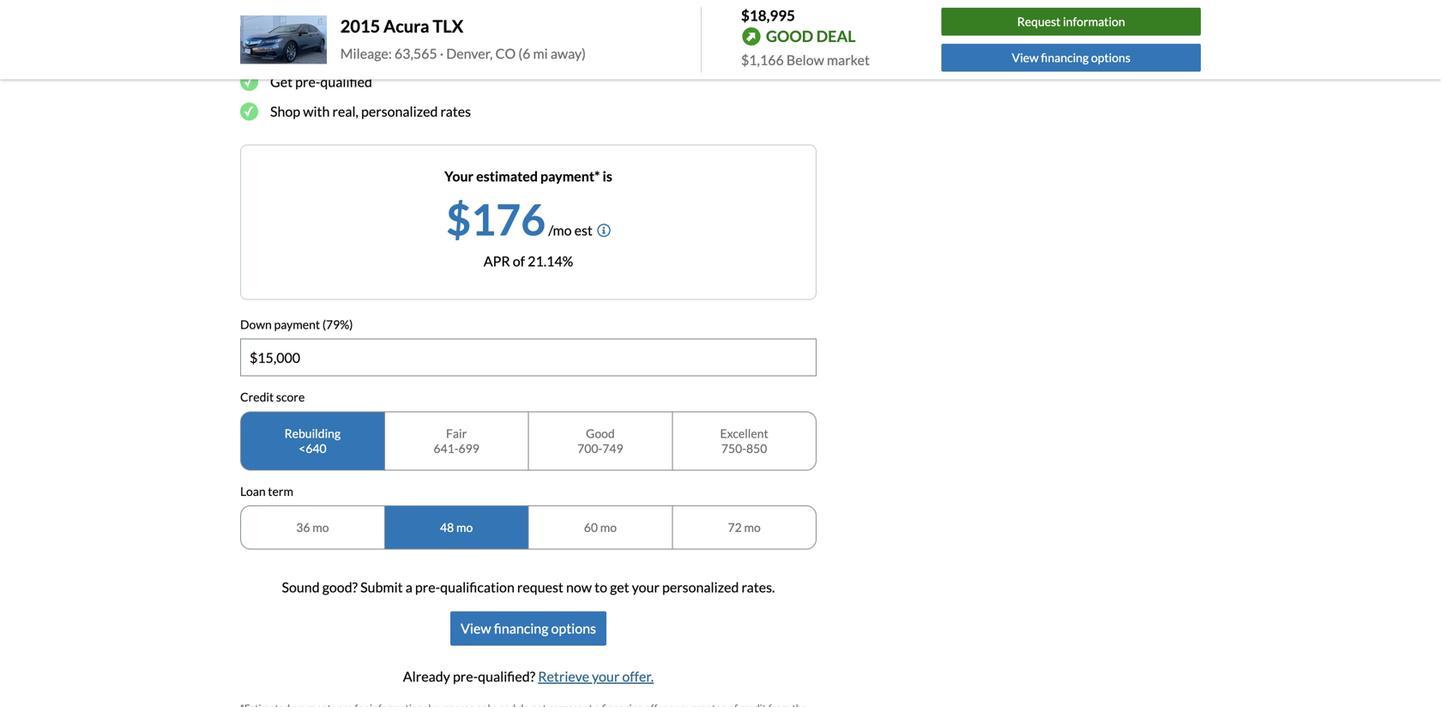 Task type: locate. For each thing, give the bounding box(es) containing it.
view down "request"
[[1012, 50, 1039, 65]]

financing down request information button
[[1042, 50, 1089, 65]]

1 horizontal spatial view financing options button
[[942, 44, 1202, 72]]

72 mo
[[728, 520, 761, 535]]

shop
[[270, 103, 300, 120]]

mo right 36
[[313, 520, 329, 535]]

2 mo from the left
[[457, 520, 473, 535]]

2 vertical spatial pre-
[[453, 668, 478, 685]]

(6
[[519, 45, 531, 62]]

2 horizontal spatial your
[[632, 579, 660, 596]]

0 vertical spatial view financing options button
[[942, 44, 1202, 72]]

rebuilding
[[285, 426, 341, 441]]

your up qualified
[[326, 44, 354, 60]]

700-
[[578, 441, 603, 456]]

options
[[1092, 50, 1131, 65], [551, 620, 596, 637]]

850
[[747, 441, 768, 456]]

mo right "48"
[[457, 520, 473, 535]]

to
[[595, 579, 608, 596]]

mo right 60
[[601, 520, 617, 535]]

0 horizontal spatial pre-
[[295, 73, 320, 90]]

0 horizontal spatial view
[[461, 620, 491, 637]]

48 mo
[[440, 520, 473, 535]]

1 vertical spatial financing
[[494, 620, 549, 637]]

retrieve your offer. link
[[538, 668, 654, 685]]

0 vertical spatial personalized
[[361, 103, 438, 120]]

1 horizontal spatial financing
[[1042, 50, 1089, 65]]

good 700-749
[[578, 426, 624, 456]]

get
[[610, 579, 630, 596]]

63,565
[[395, 45, 437, 62]]

your
[[326, 44, 354, 60], [632, 579, 660, 596], [592, 668, 620, 685]]

get
[[270, 73, 293, 90]]

mo for 48 mo
[[457, 520, 473, 535]]

21.14%
[[528, 253, 574, 269]]

0 horizontal spatial view financing options button
[[451, 612, 607, 646]]

1 vertical spatial payment
[[274, 317, 320, 332]]

mo right the 72
[[744, 520, 761, 535]]

1 vertical spatial personalized
[[663, 579, 739, 596]]

mo
[[313, 520, 329, 535], [457, 520, 473, 535], [601, 520, 617, 535], [744, 520, 761, 535]]

3 mo from the left
[[601, 520, 617, 535]]

0 horizontal spatial financing
[[494, 620, 549, 637]]

view
[[1012, 50, 1039, 65], [461, 620, 491, 637]]

payment left (79%)
[[274, 317, 320, 332]]

pre- right the get
[[295, 73, 320, 90]]

view financing options button down sound good? submit a pre-qualification request now to get your personalized rates.
[[451, 612, 607, 646]]

fair 641-699
[[434, 426, 480, 456]]

1 horizontal spatial personalized
[[663, 579, 739, 596]]

1 vertical spatial view financing options
[[461, 620, 596, 637]]

away)
[[551, 45, 586, 62]]

1 horizontal spatial your
[[592, 668, 620, 685]]

1 mo from the left
[[313, 520, 329, 535]]

view financing options down request information button
[[1012, 50, 1131, 65]]

mi
[[533, 45, 548, 62]]

payment
[[356, 44, 409, 60], [274, 317, 320, 332]]

1 horizontal spatial view financing options
[[1012, 50, 1131, 65]]

your
[[445, 168, 474, 184]]

good deal
[[766, 27, 856, 46]]

loan
[[240, 484, 266, 499]]

options down information
[[1092, 50, 1131, 65]]

1 horizontal spatial payment
[[356, 44, 409, 60]]

request information
[[1018, 14, 1126, 29]]

deal
[[817, 27, 856, 46]]

mileage:
[[341, 45, 392, 62]]

1 vertical spatial pre-
[[415, 579, 440, 596]]

1 vertical spatial view financing options button
[[451, 612, 607, 646]]

750-
[[722, 441, 747, 456]]

mo for 72 mo
[[744, 520, 761, 535]]

est
[[575, 222, 593, 238]]

personalized right the real,
[[361, 103, 438, 120]]

pre- right already
[[453, 668, 478, 685]]

1 horizontal spatial view
[[1012, 50, 1039, 65]]

0 horizontal spatial options
[[551, 620, 596, 637]]

4 mo from the left
[[744, 520, 761, 535]]

pre-
[[295, 73, 320, 90], [415, 579, 440, 596], [453, 668, 478, 685]]

0 vertical spatial view financing options
[[1012, 50, 1131, 65]]

already pre-qualified? retrieve your offer.
[[403, 668, 654, 685]]

pre- right a
[[415, 579, 440, 596]]

view financing options button
[[942, 44, 1202, 72], [451, 612, 607, 646]]

your right the get
[[632, 579, 660, 596]]

rebuilding <640
[[285, 426, 341, 456]]

0 horizontal spatial view financing options
[[461, 620, 596, 637]]

0 vertical spatial options
[[1092, 50, 1131, 65]]

financing
[[1042, 50, 1089, 65], [494, 620, 549, 637]]

$176
[[446, 193, 546, 244]]

request
[[517, 579, 564, 596]]

view financing options down sound good? submit a pre-qualification request now to get your personalized rates.
[[461, 620, 596, 637]]

0 horizontal spatial payment
[[274, 317, 320, 332]]

2015 acura tlx image
[[240, 15, 327, 64]]

view down qualification
[[461, 620, 491, 637]]

payment*
[[541, 168, 600, 184]]

·
[[440, 45, 444, 62]]

shop with real, personalized rates
[[270, 103, 471, 120]]

your left offer.
[[592, 668, 620, 685]]

view financing options for bottommost view financing options button
[[461, 620, 596, 637]]

score
[[276, 390, 305, 404]]

Down payment (79%) text field
[[241, 339, 816, 376]]

0 vertical spatial view
[[1012, 50, 1039, 65]]

1 vertical spatial your
[[632, 579, 660, 596]]

qualified
[[320, 73, 372, 90]]

down
[[240, 317, 272, 332]]

view financing options button down request information button
[[942, 44, 1202, 72]]

sound
[[282, 579, 320, 596]]

personalized
[[361, 103, 438, 120], [663, 579, 739, 596]]

(79%)
[[323, 317, 353, 332]]

0 vertical spatial pre-
[[295, 73, 320, 90]]

rates
[[441, 103, 471, 120]]

get pre-qualified
[[270, 73, 372, 90]]

payment down 2015
[[356, 44, 409, 60]]

0 vertical spatial your
[[326, 44, 354, 60]]

with
[[303, 103, 330, 120]]

rates.
[[742, 579, 775, 596]]

options down now
[[551, 620, 596, 637]]

real,
[[333, 103, 359, 120]]

1 vertical spatial options
[[551, 620, 596, 637]]

co
[[496, 45, 516, 62]]

0 horizontal spatial your
[[326, 44, 354, 60]]

personalized left rates.
[[663, 579, 739, 596]]

financing down sound good? submit a pre-qualification request now to get your personalized rates.
[[494, 620, 549, 637]]

2 vertical spatial your
[[592, 668, 620, 685]]

good
[[586, 426, 615, 441]]

request
[[1018, 14, 1061, 29]]

2 horizontal spatial pre-
[[453, 668, 478, 685]]



Task type: vqa. For each thing, say whether or not it's contained in the screenshot.
leftmost the "we"
no



Task type: describe. For each thing, give the bounding box(es) containing it.
excellent
[[721, 426, 769, 441]]

acura
[[384, 16, 430, 36]]

of
[[513, 253, 525, 269]]

48
[[440, 520, 454, 535]]

estimate
[[270, 44, 323, 60]]

estimated
[[476, 168, 538, 184]]

down payment (79%)
[[240, 317, 353, 332]]

denver,
[[446, 45, 493, 62]]

qualified?
[[478, 668, 536, 685]]

1 horizontal spatial options
[[1092, 50, 1131, 65]]

offer.
[[623, 668, 654, 685]]

is
[[603, 168, 613, 184]]

good?
[[322, 579, 358, 596]]

tlx
[[433, 16, 464, 36]]

749
[[603, 441, 624, 456]]

market
[[827, 51, 870, 68]]

pre- for get
[[295, 73, 320, 90]]

2015
[[341, 16, 380, 36]]

$18,995
[[742, 6, 796, 24]]

1 vertical spatial view
[[461, 620, 491, 637]]

apr
[[484, 253, 510, 269]]

$1,166 below market
[[742, 51, 870, 68]]

mo for 60 mo
[[601, 520, 617, 535]]

submit
[[361, 579, 403, 596]]

credit
[[240, 390, 274, 404]]

your estimated payment* is
[[445, 168, 613, 184]]

already
[[403, 668, 450, 685]]

below
[[787, 51, 825, 68]]

estimate your payment
[[270, 44, 409, 60]]

loan term
[[240, 484, 294, 499]]

$1,166
[[742, 51, 784, 68]]

$176 /mo est
[[446, 193, 593, 244]]

/mo
[[549, 222, 572, 238]]

0 vertical spatial payment
[[356, 44, 409, 60]]

2015 acura tlx mileage: 63,565 · denver, co (6 mi away)
[[341, 16, 586, 62]]

information
[[1064, 14, 1126, 29]]

view financing options for rightmost view financing options button
[[1012, 50, 1131, 65]]

retrieve
[[538, 668, 590, 685]]

good
[[766, 27, 814, 46]]

mo for 36 mo
[[313, 520, 329, 535]]

0 horizontal spatial personalized
[[361, 103, 438, 120]]

699
[[459, 441, 480, 456]]

60
[[584, 520, 598, 535]]

fair
[[446, 426, 467, 441]]

pre- for already
[[453, 668, 478, 685]]

a
[[406, 579, 413, 596]]

1 horizontal spatial pre-
[[415, 579, 440, 596]]

36 mo
[[296, 520, 329, 535]]

60 mo
[[584, 520, 617, 535]]

now
[[566, 579, 592, 596]]

excellent 750-850
[[721, 426, 769, 456]]

credit score
[[240, 390, 305, 404]]

72
[[728, 520, 742, 535]]

qualification
[[440, 579, 515, 596]]

36
[[296, 520, 310, 535]]

term
[[268, 484, 294, 499]]

0 vertical spatial financing
[[1042, 50, 1089, 65]]

sound good? submit a pre-qualification request now to get your personalized rates.
[[282, 579, 775, 596]]

apr of 21.14%
[[484, 253, 574, 269]]

<640
[[299, 441, 327, 456]]

641-
[[434, 441, 459, 456]]

info circle image
[[597, 223, 611, 237]]

request information button
[[942, 8, 1202, 36]]



